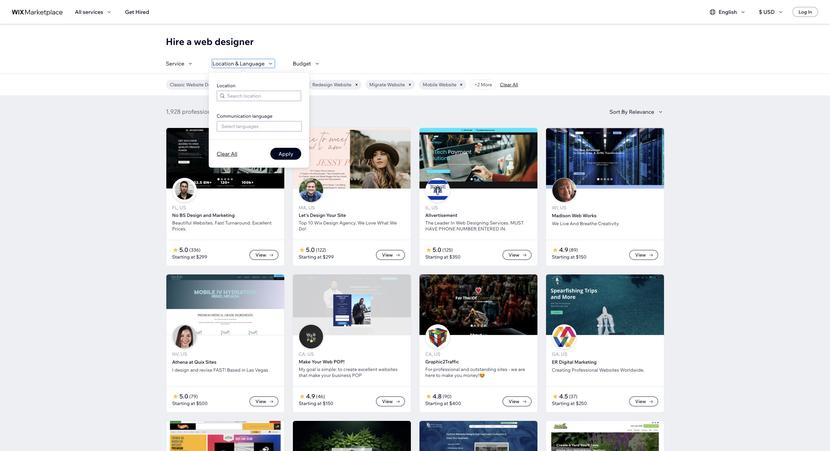Task type: vqa. For each thing, say whether or not it's contained in the screenshot.


Task type: describe. For each thing, give the bounding box(es) containing it.
we
[[511, 367, 517, 373]]

in inside button
[[808, 9, 812, 15]]

communication language
[[217, 113, 272, 119]]

4.9 ( 89 )
[[559, 247, 578, 254]]

il, us
[[425, 205, 438, 211]]

language
[[252, 113, 272, 119]]

athena
[[172, 360, 188, 366]]

clear for the leftmost the clear all "button"
[[217, 151, 230, 157]]

service
[[166, 60, 184, 67]]

4.5 ( 37 )
[[559, 393, 577, 401]]

at for 5.0 ( 336 )
[[191, 254, 195, 260]]

simple:
[[321, 367, 337, 373]]

us for 5.0 ( 336 )
[[180, 205, 186, 211]]

hire
[[166, 36, 184, 47]]

starting at $400
[[425, 401, 461, 407]]

let's design your site element
[[175, 128, 830, 267]]

starting at $150 for 4.9 ( 46 )
[[299, 401, 333, 407]]

view for 5.0 ( 125 )
[[509, 253, 519, 258]]

all for the clear all "button" in the filter by group
[[513, 82, 518, 88]]

5.0 for 5.0 ( 125 )
[[433, 247, 441, 254]]

website for advanced
[[261, 82, 278, 88]]

get
[[125, 9, 134, 15]]

web
[[194, 36, 213, 47]]

Search location field
[[225, 91, 299, 101]]

46
[[318, 394, 323, 400]]

las
[[246, 368, 254, 374]]

fl,
[[172, 205, 179, 211]]

) for 4.9 ( 89 )
[[576, 248, 578, 253]]

) for 4.8 ( 90 )
[[450, 394, 451, 400]]

clear all button inside filter by group
[[500, 82, 518, 88]]

websites.
[[193, 220, 214, 226]]

( for 5.0 ( 336 )
[[189, 248, 191, 253]]

$350
[[449, 254, 460, 260]]

0 horizontal spatial we
[[358, 220, 365, 226]]

athena at quix sites image
[[172, 325, 196, 349]]

+2
[[474, 82, 480, 88]]

quix
[[194, 360, 204, 366]]

( for 4.9 ( 89 )
[[569, 248, 571, 253]]

creating
[[552, 368, 571, 374]]

website for classic
[[186, 82, 204, 88]]

designer
[[215, 36, 254, 47]]

site
[[337, 213, 346, 219]]

language
[[240, 60, 265, 67]]

more
[[481, 82, 492, 88]]

get hired
[[125, 9, 149, 15]]

web inside 'madison web works' 'element'
[[572, 213, 582, 219]]

0 horizontal spatial clear all button
[[217, 150, 237, 158]]

we live and breathe creativity
[[552, 221, 619, 227]]

advanced
[[238, 82, 260, 88]]

at for 4.8 ( 90 )
[[444, 401, 448, 407]]

Select languages field
[[219, 122, 299, 131]]

filter by group
[[166, 80, 518, 90]]

madison
[[552, 213, 571, 219]]

view link for 5.0 ( 336 )
[[250, 251, 278, 260]]

$250
[[576, 401, 587, 407]]

business
[[332, 373, 351, 379]]

5.0 ( 125 )
[[433, 247, 453, 254]]

37
[[571, 394, 576, 400]]

log
[[799, 9, 807, 15]]

at for 5.0 ( 79 )
[[191, 401, 195, 407]]

location & language button
[[213, 60, 274, 68]]

122
[[317, 248, 325, 253]]

clear all for the leftmost the clear all "button"
[[217, 151, 237, 157]]

starting for 4.8 ( 90 )
[[425, 401, 443, 407]]

view link for 5.0 ( 122 )
[[376, 251, 405, 260]]

5.0 for 5.0 ( 122 )
[[306, 247, 315, 254]]

top 10 wix design agency. we love what we do!
[[299, 220, 397, 232]]

all inside button
[[75, 9, 81, 15]]

relevance
[[629, 109, 654, 115]]

services.
[[490, 220, 509, 226]]

madison web works image
[[552, 179, 576, 202]]

services
[[83, 9, 103, 15]]

$299 for 5.0 ( 336 )
[[196, 254, 207, 260]]

) for 5.0 ( 336 )
[[199, 248, 200, 253]]

here
[[425, 373, 435, 379]]

get hired link
[[125, 8, 149, 16]]

what
[[377, 220, 389, 226]]

beautiful
[[172, 220, 192, 226]]

bahamas spearfishing image
[[546, 275, 664, 336]]

starting for 5.0 ( 79 )
[[172, 401, 190, 407]]

fl, us
[[172, 205, 186, 211]]

do!
[[299, 226, 306, 232]]

live
[[560, 221, 569, 227]]

love collectables image
[[419, 275, 537, 336]]

my goal is simple: to create excellent websites that make your business pop
[[299, 367, 398, 379]]

125
[[444, 248, 451, 253]]

336
[[191, 248, 199, 253]]

vegas
[[255, 368, 268, 374]]

advanced website design
[[238, 82, 294, 88]]

that
[[299, 373, 308, 379]]

have
[[425, 226, 438, 232]]

make your web pop! element
[[175, 275, 830, 414]]

professional
[[572, 368, 598, 374]]

beautiful websites. fast turnaround. excellent prices.
[[172, 220, 272, 232]]

is
[[317, 367, 320, 373]]

allvertisement element
[[301, 128, 830, 267]]

professionals
[[182, 108, 219, 116]]

usd
[[763, 9, 775, 15]]

ca, for 4.8
[[425, 352, 433, 358]]

at for 4.9 ( 89 )
[[570, 254, 575, 260]]

) for 5.0 ( 125 )
[[451, 248, 453, 253]]

mundo systems image
[[546, 128, 664, 189]]

us for 5.0 ( 122 )
[[308, 205, 315, 211]]

excellent
[[252, 220, 272, 226]]

allvertisement image
[[426, 179, 450, 202]]

and for 4.8
[[461, 367, 469, 373]]

view for 4.9 ( 46 )
[[382, 399, 393, 405]]

ga, us
[[552, 352, 567, 358]]

design up wix
[[310, 213, 325, 219]]

4.9 for 4.9 ( 46 )
[[306, 393, 315, 401]]

no bs design and marketing element
[[48, 128, 830, 267]]

excellent
[[358, 367, 377, 373]]

creating professional websites worldwide.
[[552, 368, 644, 374]]

fast!
[[213, 368, 226, 374]]

nv, us
[[172, 352, 187, 358]]

creativity
[[598, 221, 619, 227]]

you
[[454, 373, 462, 379]]

wix
[[314, 220, 322, 226]]

web inside make your web pop! element
[[323, 360, 333, 366]]

us for 5.0 ( 79 )
[[181, 352, 187, 358]]

10
[[308, 220, 313, 226]]

mobile
[[423, 82, 438, 88]]

5.0 ( 336 )
[[179, 247, 200, 254]]

let's
[[299, 213, 309, 219]]

create
[[343, 367, 357, 373]]

let's design your site image
[[299, 179, 323, 202]]

us for 4.8 ( 90 )
[[434, 352, 440, 358]]

view link for 5.0 ( 79 )
[[250, 397, 278, 407]]

5.0 for 5.0 ( 79 )
[[179, 393, 188, 401]]

web inside the leader in web designing services. must have phone number entered in.
[[456, 220, 466, 226]]

clear for the clear all "button" in the filter by group
[[500, 82, 511, 88]]

to inside for professional and outstanding sites - we are here to make you money!😍
[[436, 373, 441, 379]]

website for mobile
[[439, 82, 456, 88]]

0 vertical spatial marketing
[[212, 213, 235, 219]]

in.
[[500, 226, 506, 232]]

website for redesign
[[334, 82, 351, 88]]

design for no bs design and marketing
[[187, 213, 202, 219]]

view link for 4.9 ( 89 )
[[629, 251, 658, 260]]

in inside the leader in web designing services. must have phone number entered in.
[[451, 220, 455, 226]]

kyle barr portfolio image
[[419, 422, 537, 452]]

( for 5.0 ( 125 )
[[442, 248, 444, 253]]

i design and revise fast! based in las vegas
[[172, 368, 268, 374]]

for professional and outstanding sites - we are here to make you money!😍
[[425, 367, 525, 379]]

view for 4.5 ( 37 )
[[635, 399, 646, 405]]

4.8 ( 90 )
[[433, 393, 451, 401]]

) for 4.5 ( 37 )
[[576, 394, 577, 400]]

design for classic website design
[[205, 82, 220, 88]]

starting for 5.0 ( 122 )
[[299, 254, 316, 260]]

graphic2traffic image
[[426, 325, 450, 349]]

dr dallas dance image
[[293, 275, 411, 336]]

) for 4.9 ( 46 )
[[323, 394, 325, 400]]

starting for 4.9 ( 46 )
[[299, 401, 316, 407]]

athena at quix sites
[[172, 360, 216, 366]]

starting at $250
[[552, 401, 587, 407]]

view for 5.0 ( 336 )
[[256, 253, 266, 258]]

79
[[191, 394, 196, 400]]

works
[[583, 213, 597, 219]]

the leader in web designing services. must have phone number entered in.
[[425, 220, 524, 232]]

allvertisement
[[425, 213, 457, 219]]

us for 5.0 ( 125 )
[[431, 205, 438, 211]]



Task type: locate. For each thing, give the bounding box(es) containing it.
$299 down 336
[[196, 254, 207, 260]]

phone
[[439, 226, 455, 232]]

design up 1,928 professionals found
[[205, 82, 220, 88]]

make left you
[[442, 373, 453, 379]]

us
[[180, 205, 186, 211], [308, 205, 315, 211], [431, 205, 438, 211], [560, 205, 567, 211], [181, 352, 187, 358], [307, 352, 314, 358], [434, 352, 440, 358], [561, 352, 567, 358]]

2 ca, us from the left
[[425, 352, 440, 358]]

design inside 'top 10 wix design agency. we love what we do!'
[[323, 220, 338, 226]]

us inside the allvertisement element
[[431, 205, 438, 211]]

madison web works element
[[428, 128, 830, 267]]

) inside the 5.0 ( 336 )
[[199, 248, 200, 253]]

graphic2traffic
[[425, 360, 459, 366]]

ca, us up "make"
[[299, 352, 314, 358]]

1 vertical spatial in
[[451, 220, 455, 226]]

0 vertical spatial clear all
[[500, 82, 518, 88]]

) inside '4.9 ( 89 )'
[[576, 248, 578, 253]]

( inside 5.0 ( 79 )
[[189, 394, 191, 400]]

at inside the allvertisement element
[[444, 254, 448, 260]]

ca, inside make your web pop! element
[[299, 352, 306, 358]]

ca, us inside make your web pop! element
[[299, 352, 314, 358]]

) for 5.0 ( 122 )
[[325, 248, 326, 253]]

starting at $150 down '4.9 ( 46 )'
[[299, 401, 333, 407]]

us inside er digital marketing element
[[561, 352, 567, 358]]

at down 122 at the left bottom of the page
[[317, 254, 322, 260]]

1 horizontal spatial 4.9
[[559, 247, 568, 254]]

web up simple:
[[323, 360, 333, 366]]

starting inside make your web pop! element
[[299, 401, 316, 407]]

0 horizontal spatial your
[[312, 360, 322, 366]]

starting inside graphic2traffic "element"
[[425, 401, 443, 407]]

( inside 5.0 ( 125 )
[[442, 248, 444, 253]]

5.0 left 122 at the left bottom of the page
[[306, 247, 315, 254]]

0 horizontal spatial ca,
[[299, 352, 306, 358]]

5.0 ( 79 )
[[179, 393, 198, 401]]

( down wix
[[316, 248, 317, 253]]

we inside 'madison web works' 'element'
[[552, 221, 559, 227]]

$150 for 4.9 ( 46 )
[[323, 401, 333, 407]]

view link inside graphic2traffic "element"
[[503, 397, 531, 407]]

wi,
[[552, 205, 559, 211]]

1 horizontal spatial $299
[[323, 254, 334, 260]]

bs
[[180, 213, 186, 219]]

starting at $150 for 4.9 ( 89 )
[[552, 254, 587, 260]]

1 ca, from the left
[[299, 352, 306, 358]]

clear inside "button"
[[217, 151, 230, 157]]

$400
[[449, 401, 461, 407]]

) inside 5.0 ( 79 )
[[196, 394, 198, 400]]

4.9 left 46
[[306, 393, 315, 401]]

for
[[425, 367, 432, 373]]

5 website from the left
[[439, 82, 456, 88]]

migrate website
[[369, 82, 405, 88]]

design down the budget
[[279, 82, 294, 88]]

) inside 5.0 ( 122 )
[[325, 248, 326, 253]]

at down 37
[[570, 401, 575, 407]]

mobile website
[[423, 82, 456, 88]]

view link inside 'madison web works' 'element'
[[629, 251, 658, 260]]

0 horizontal spatial $150
[[323, 401, 333, 407]]

1 vertical spatial marketing
[[574, 360, 597, 366]]

view link inside no bs design and marketing element
[[250, 251, 278, 260]]

make your web pop! image
[[299, 325, 323, 349]]

view link for 4.9 ( 46 )
[[376, 397, 405, 407]]

found
[[220, 108, 237, 116]]

1 vertical spatial all
[[513, 82, 518, 88]]

2 $299 from the left
[[323, 254, 334, 260]]

location for location
[[217, 83, 236, 89]]

1 horizontal spatial $150
[[576, 254, 587, 260]]

us up graphic2traffic
[[434, 352, 440, 358]]

top
[[299, 220, 307, 226]]

in right leader
[[451, 220, 455, 226]]

0 vertical spatial clear all button
[[500, 82, 518, 88]]

starting for 5.0 ( 125 )
[[425, 254, 443, 260]]

ca, us up graphic2traffic
[[425, 352, 440, 358]]

view link inside athena at quix sites element
[[250, 397, 278, 407]]

website for migrate
[[387, 82, 405, 88]]

all for the leftmost the clear all "button"
[[231, 151, 237, 157]]

agency.
[[339, 220, 357, 226]]

0 vertical spatial $150
[[576, 254, 587, 260]]

( for 5.0 ( 79 )
[[189, 394, 191, 400]]

0 horizontal spatial $299
[[196, 254, 207, 260]]

view inside athena at quix sites element
[[256, 399, 266, 405]]

starting inside athena at quix sites element
[[172, 401, 190, 407]]

starting inside the allvertisement element
[[425, 254, 443, 260]]

$299 inside no bs design and marketing element
[[196, 254, 207, 260]]

4 website from the left
[[387, 82, 405, 88]]

prices.
[[172, 226, 186, 232]]

1 horizontal spatial we
[[390, 220, 397, 226]]

$299
[[196, 254, 207, 260], [323, 254, 334, 260]]

we left love
[[358, 220, 365, 226]]

view for 4.8 ( 90 )
[[509, 399, 519, 405]]

) inside 4.5 ( 37 )
[[576, 394, 577, 400]]

1 vertical spatial starting at $150
[[299, 401, 333, 407]]

starting down '4.9 ( 89 )' at the right of page
[[552, 254, 569, 260]]

$150
[[576, 254, 587, 260], [323, 401, 333, 407]]

mobile iv drip image
[[166, 275, 284, 336]]

5.0 inside the allvertisement element
[[433, 247, 441, 254]]

ca, us for 4.9
[[299, 352, 314, 358]]

view link inside er digital marketing element
[[629, 397, 658, 407]]

0 horizontal spatial to
[[338, 367, 342, 373]]

us inside athena at quix sites element
[[181, 352, 187, 358]]

entered
[[478, 226, 499, 232]]

1,928 professionals found
[[166, 108, 237, 116]]

0 vertical spatial clear
[[500, 82, 511, 88]]

clear all for the clear all "button" in the filter by group
[[500, 82, 518, 88]]

web right phone
[[456, 220, 466, 226]]

) inside 4.8 ( 90 )
[[450, 394, 451, 400]]

1 vertical spatial $150
[[323, 401, 333, 407]]

apply
[[278, 151, 293, 157]]

er digital marketing element
[[428, 275, 830, 414]]

1 horizontal spatial clear all button
[[500, 82, 518, 88]]

we
[[358, 220, 365, 226], [390, 220, 397, 226], [552, 221, 559, 227]]

ca, us
[[299, 352, 314, 358], [425, 352, 440, 358]]

0 vertical spatial in
[[808, 9, 812, 15]]

1 horizontal spatial ca, us
[[425, 352, 440, 358]]

jl investors image
[[166, 128, 284, 189]]

view link for 4.5 ( 37 )
[[629, 397, 658, 407]]

5.0 left 336
[[179, 247, 188, 254]]

$299 down 122 at the left bottom of the page
[[323, 254, 334, 260]]

( inside 5.0 ( 122 )
[[316, 248, 317, 253]]

we left live
[[552, 221, 559, 227]]

5.0
[[179, 247, 188, 254], [306, 247, 315, 254], [433, 247, 441, 254], [179, 393, 188, 401]]

us inside make your web pop! element
[[307, 352, 314, 358]]

1 website from the left
[[186, 82, 204, 88]]

hired
[[135, 9, 149, 15]]

1 horizontal spatial and
[[203, 213, 211, 219]]

2 horizontal spatial web
[[572, 213, 582, 219]]

0 vertical spatial your
[[326, 213, 336, 219]]

( down is
[[316, 394, 318, 400]]

at for 5.0 ( 125 )
[[444, 254, 448, 260]]

starting down '4.9 ( 46 )'
[[299, 401, 316, 407]]

1 horizontal spatial clear all
[[500, 82, 518, 88]]

view for 4.9 ( 89 )
[[635, 253, 646, 258]]

let's design your site
[[299, 213, 346, 219]]

view for 5.0 ( 79 )
[[256, 399, 266, 405]]

view link for 5.0 ( 125 )
[[503, 251, 531, 260]]

fintech payment solu image
[[419, 128, 537, 189]]

starting inside er digital marketing element
[[552, 401, 569, 407]]

starting at $150 inside make your web pop! element
[[299, 401, 333, 407]]

outstanding
[[470, 367, 496, 373]]

0 horizontal spatial starting at $299
[[172, 254, 207, 260]]

money!😍
[[463, 373, 485, 379]]

and inside for professional and outstanding sites - we are here to make you money!😍
[[461, 367, 469, 373]]

service button
[[166, 60, 194, 68]]

ca, us inside graphic2traffic "element"
[[425, 352, 440, 358]]

pop!
[[334, 360, 345, 366]]

breathe
[[580, 221, 597, 227]]

sites
[[497, 367, 507, 373]]

your left 'site'
[[326, 213, 336, 219]]

make your web pop!
[[299, 360, 345, 366]]

2 horizontal spatial we
[[552, 221, 559, 227]]

us for 4.5 ( 37 )
[[561, 352, 567, 358]]

4.9 inside make your web pop! element
[[306, 393, 315, 401]]

marketing
[[212, 213, 235, 219], [574, 360, 597, 366]]

no bs design and marketing image
[[172, 179, 196, 202]]

( inside '4.9 ( 46 )'
[[316, 394, 318, 400]]

0 horizontal spatial starting at $150
[[299, 401, 333, 407]]

garcia landscaping image
[[546, 422, 664, 452]]

2 vertical spatial all
[[231, 151, 237, 157]]

1 horizontal spatial marketing
[[574, 360, 597, 366]]

at inside graphic2traffic "element"
[[444, 401, 448, 407]]

design for advanced website design
[[279, 82, 294, 88]]

ca, up "make"
[[299, 352, 306, 358]]

at inside 'madison web works' 'element'
[[570, 254, 575, 260]]

design down let's design your site
[[323, 220, 338, 226]]

0 horizontal spatial clear
[[217, 151, 230, 157]]

us right "il,"
[[431, 205, 438, 211]]

nv,
[[172, 352, 180, 358]]

1 horizontal spatial make
[[442, 373, 453, 379]]

sort
[[610, 109, 620, 115]]

wi, us
[[552, 205, 567, 211]]

redesign
[[312, 82, 333, 88]]

location left the advanced
[[217, 83, 236, 89]]

) inside 5.0 ( 125 )
[[451, 248, 453, 253]]

1,928
[[166, 108, 181, 116]]

1 horizontal spatial web
[[456, 220, 466, 226]]

2 website from the left
[[261, 82, 278, 88]]

us inside graphic2traffic "element"
[[434, 352, 440, 358]]

starting at $299 down the 5.0 ( 336 ) on the left bottom of page
[[172, 254, 207, 260]]

to right here
[[436, 373, 441, 379]]

2 make from the left
[[442, 373, 453, 379]]

view link
[[250, 251, 278, 260], [376, 251, 405, 260], [503, 251, 531, 260], [629, 251, 658, 260], [250, 397, 278, 407], [376, 397, 405, 407], [503, 397, 531, 407], [629, 397, 658, 407]]

0 vertical spatial 4.9
[[559, 247, 568, 254]]

design
[[205, 82, 220, 88], [279, 82, 294, 88], [187, 213, 202, 219], [310, 213, 325, 219], [323, 220, 338, 226]]

0 horizontal spatial all
[[75, 9, 81, 15]]

5.0 inside no bs design and marketing element
[[179, 247, 188, 254]]

professional
[[433, 367, 460, 373]]

clear inside filter by group
[[500, 82, 511, 88]]

at inside er digital marketing element
[[570, 401, 575, 407]]

( inside 4.5 ( 37 )
[[569, 394, 571, 400]]

$299 for 5.0 ( 122 )
[[323, 254, 334, 260]]

driving terps image
[[293, 422, 411, 452]]

number
[[456, 226, 477, 232]]

and for 5.0
[[190, 368, 198, 374]]

view inside the allvertisement element
[[509, 253, 519, 258]]

0 horizontal spatial 4.9
[[306, 393, 315, 401]]

1 horizontal spatial in
[[808, 9, 812, 15]]

( down beautiful
[[189, 248, 191, 253]]

1 horizontal spatial clear
[[500, 82, 511, 88]]

ca, up graphic2traffic
[[425, 352, 433, 358]]

starting down 4.5
[[552, 401, 569, 407]]

starting inside let's design your site element
[[299, 254, 316, 260]]

and up websites.
[[203, 213, 211, 219]]

view inside let's design your site element
[[382, 253, 393, 258]]

2 vertical spatial web
[[323, 360, 333, 366]]

1 vertical spatial clear all
[[217, 151, 237, 157]]

er digital marketing image
[[552, 325, 576, 349]]

web up and
[[572, 213, 582, 219]]

$
[[759, 9, 762, 15]]

and down athena at quix sites
[[190, 368, 198, 374]]

us inside no bs design and marketing element
[[180, 205, 186, 211]]

we right what
[[390, 220, 397, 226]]

at inside no bs design and marketing element
[[191, 254, 195, 260]]

starting at $299 for 5.0 ( 122 )
[[299, 254, 334, 260]]

to down pop! at left bottom
[[338, 367, 342, 373]]

starting at $500
[[172, 401, 208, 407]]

5.0 for 5.0 ( 336 )
[[179, 247, 188, 254]]

( inside 4.8 ( 90 )
[[443, 394, 444, 400]]

location left &
[[213, 60, 234, 67]]

starting at $299 inside no bs design and marketing element
[[172, 254, 207, 260]]

4.9 for 4.9 ( 89 )
[[559, 247, 568, 254]]

and left outstanding
[[461, 367, 469, 373]]

1 horizontal spatial ca,
[[425, 352, 433, 358]]

1 vertical spatial clear all button
[[217, 150, 237, 158]]

starting at $299
[[172, 254, 207, 260], [299, 254, 334, 260]]

view inside no bs design and marketing element
[[256, 253, 266, 258]]

at for 4.9 ( 46 )
[[317, 401, 322, 407]]

1 horizontal spatial starting at $150
[[552, 254, 587, 260]]

0 horizontal spatial ca, us
[[299, 352, 314, 358]]

website right redesign
[[334, 82, 351, 88]]

at for 5.0 ( 122 )
[[317, 254, 322, 260]]

ga,
[[552, 352, 560, 358]]

us inside let's design your site element
[[308, 205, 315, 211]]

my
[[299, 367, 305, 373]]

5.0 up starting at $350
[[433, 247, 441, 254]]

starting down the 5.0 ( 336 ) on the left bottom of page
[[172, 254, 190, 260]]

ca, us for 4.8
[[425, 352, 440, 358]]

starting at $150
[[552, 254, 587, 260], [299, 401, 333, 407]]

your up is
[[312, 360, 322, 366]]

$500
[[196, 401, 208, 407]]

location for location & language
[[213, 60, 234, 67]]

1 $299 from the left
[[196, 254, 207, 260]]

+2 more
[[474, 82, 492, 88]]

$150 down 46
[[323, 401, 333, 407]]

0 vertical spatial location
[[213, 60, 234, 67]]

to inside my goal is simple: to create excellent websites that make your business pop
[[338, 367, 342, 373]]

us right fl,
[[180, 205, 186, 211]]

starting for 4.9 ( 89 )
[[552, 254, 569, 260]]

websites
[[599, 368, 619, 374]]

4.9 left 89 on the bottom of page
[[559, 247, 568, 254]]

view inside make your web pop! element
[[382, 399, 393, 405]]

starting for 5.0 ( 336 )
[[172, 254, 190, 260]]

1 horizontal spatial your
[[326, 213, 336, 219]]

( inside '4.9 ( 89 )'
[[569, 248, 571, 253]]

and inside athena at quix sites element
[[190, 368, 198, 374]]

us for 4.9 ( 89 )
[[560, 205, 567, 211]]

$ usd
[[759, 9, 775, 15]]

view for 5.0 ( 122 )
[[382, 253, 393, 258]]

the
[[425, 220, 434, 226]]

view link inside make your web pop! element
[[376, 397, 405, 407]]

make right 'that'
[[309, 373, 320, 379]]

view link for 4.8 ( 90 )
[[503, 397, 531, 407]]

1 make from the left
[[309, 373, 320, 379]]

ma, us
[[299, 205, 315, 211]]

at down 336
[[191, 254, 195, 260]]

4.9
[[559, 247, 568, 254], [306, 393, 315, 401]]

$ usd button
[[759, 8, 785, 16]]

5.0 up 'starting at $500'
[[179, 393, 188, 401]]

$150 for 4.9 ( 89 )
[[576, 254, 587, 260]]

marketing up professional
[[574, 360, 597, 366]]

( up starting at $350
[[442, 248, 444, 253]]

0 vertical spatial starting at $150
[[552, 254, 587, 260]]

ca,
[[299, 352, 306, 358], [425, 352, 433, 358]]

2 ca, from the left
[[425, 352, 433, 358]]

( down and
[[569, 248, 571, 253]]

5.0 ( 122 )
[[306, 247, 326, 254]]

all inside filter by group
[[513, 82, 518, 88]]

location inside location & language button
[[213, 60, 234, 67]]

apply button
[[271, 148, 301, 160]]

us inside 'madison web works' 'element'
[[560, 205, 567, 211]]

website up search location field on the top
[[261, 82, 278, 88]]

(
[[189, 248, 191, 253], [316, 248, 317, 253], [442, 248, 444, 253], [569, 248, 571, 253], [189, 394, 191, 400], [316, 394, 318, 400], [443, 394, 444, 400], [569, 394, 571, 400]]

1 horizontal spatial all
[[231, 151, 237, 157]]

4.9 inside 'madison web works' 'element'
[[559, 247, 568, 254]]

starting for 4.5 ( 37 )
[[552, 401, 569, 407]]

1 vertical spatial your
[[312, 360, 322, 366]]

( up 'starting at $500'
[[189, 394, 191, 400]]

$150 inside 'madison web works' 'element'
[[576, 254, 587, 260]]

in right log
[[808, 9, 812, 15]]

make inside for professional and outstanding sites - we are here to make you money!😍
[[442, 373, 453, 379]]

3 website from the left
[[334, 82, 351, 88]]

us right wi,
[[560, 205, 567, 211]]

at down 89 on the bottom of page
[[570, 254, 575, 260]]

$150 down 89 on the bottom of page
[[576, 254, 587, 260]]

graphic2traffic element
[[301, 275, 830, 414]]

starting down 5.0 ( 79 )
[[172, 401, 190, 407]]

starting down 5.0 ( 125 )
[[425, 254, 443, 260]]

starting inside 'madison web works' 'element'
[[552, 254, 569, 260]]

madison web works
[[552, 213, 597, 219]]

starting at $299 for 5.0 ( 336 )
[[172, 254, 207, 260]]

( right 4.8
[[443, 394, 444, 400]]

starting at $150 down '4.9 ( 89 )' at the right of page
[[552, 254, 587, 260]]

( for 4.8 ( 90 )
[[443, 394, 444, 400]]

all inside "button"
[[231, 151, 237, 157]]

website right migrate
[[387, 82, 405, 88]]

) inside '4.9 ( 46 )'
[[323, 394, 325, 400]]

at down 46
[[317, 401, 322, 407]]

1 vertical spatial 4.9
[[306, 393, 315, 401]]

no bs design and marketing
[[172, 213, 235, 219]]

websites
[[378, 367, 398, 373]]

starting inside no bs design and marketing element
[[172, 254, 190, 260]]

starting down 5.0 ( 122 )
[[299, 254, 316, 260]]

5.0 inside athena at quix sites element
[[179, 393, 188, 401]]

fast
[[215, 220, 224, 226]]

) for 5.0 ( 79 )
[[196, 394, 198, 400]]

starting down 4.8
[[425, 401, 443, 407]]

ca, inside graphic2traffic "element"
[[425, 352, 433, 358]]

us up digital
[[561, 352, 567, 358]]

starting at $299 down 5.0 ( 122 )
[[299, 254, 334, 260]]

( inside the 5.0 ( 336 )
[[189, 248, 191, 253]]

er digital marketing
[[552, 360, 597, 366]]

at inside let's design your site element
[[317, 254, 322, 260]]

0 horizontal spatial marketing
[[212, 213, 235, 219]]

view inside 'madison web works' 'element'
[[635, 253, 646, 258]]

view inside graphic2traffic "element"
[[509, 399, 519, 405]]

diecast max image
[[166, 422, 284, 452]]

at down 90
[[444, 401, 448, 407]]

2 starting at $299 from the left
[[299, 254, 334, 260]]

$299 inside let's design your site element
[[323, 254, 334, 260]]

starting at $299 inside let's design your site element
[[299, 254, 334, 260]]

in
[[242, 368, 245, 374]]

$150 inside make your web pop! element
[[323, 401, 333, 407]]

starting
[[172, 254, 190, 260], [299, 254, 316, 260], [425, 254, 443, 260], [552, 254, 569, 260], [172, 401, 190, 407], [299, 401, 316, 407], [425, 401, 443, 407], [552, 401, 569, 407]]

0 horizontal spatial clear all
[[217, 151, 237, 157]]

0 horizontal spatial web
[[323, 360, 333, 366]]

and
[[203, 213, 211, 219], [461, 367, 469, 373], [190, 368, 198, 374]]

view link inside let's design your site element
[[376, 251, 405, 260]]

at for 4.5 ( 37 )
[[570, 401, 575, 407]]

view link inside the allvertisement element
[[503, 251, 531, 260]]

90
[[444, 394, 450, 400]]

and
[[570, 221, 579, 227]]

clear all inside filter by group
[[500, 82, 518, 88]]

website right the 'classic'
[[186, 82, 204, 88]]

( for 5.0 ( 122 )
[[316, 248, 317, 253]]

1 horizontal spatial starting at $299
[[299, 254, 334, 260]]

make inside my goal is simple: to create excellent websites that make your business pop
[[309, 373, 320, 379]]

us up "make"
[[307, 352, 314, 358]]

1 vertical spatial clear
[[217, 151, 230, 157]]

1 vertical spatial web
[[456, 220, 466, 226]]

all services button
[[75, 8, 113, 16]]

1 horizontal spatial to
[[436, 373, 441, 379]]

starting at $150 inside 'madison web works' 'element'
[[552, 254, 587, 260]]

design up websites.
[[187, 213, 202, 219]]

0 horizontal spatial and
[[190, 368, 198, 374]]

at inside make your web pop! element
[[317, 401, 322, 407]]

us for 4.9 ( 46 )
[[307, 352, 314, 358]]

at left quix
[[189, 360, 193, 366]]

ca, for 4.9
[[299, 352, 306, 358]]

goal
[[306, 367, 316, 373]]

0 vertical spatial web
[[572, 213, 582, 219]]

2 horizontal spatial all
[[513, 82, 518, 88]]

( for 4.9 ( 46 )
[[316, 394, 318, 400]]

turnaround.
[[225, 220, 251, 226]]

5.0 inside let's design your site element
[[306, 247, 315, 254]]

j place social image
[[293, 128, 411, 189]]

love
[[366, 220, 376, 226]]

( for 4.5 ( 37 )
[[569, 394, 571, 400]]

english button
[[709, 8, 747, 16]]

1 ca, us from the left
[[299, 352, 314, 358]]

at down 79
[[191, 401, 195, 407]]

us right nv,
[[181, 352, 187, 358]]

0 horizontal spatial make
[[309, 373, 320, 379]]

athena at quix sites element
[[48, 275, 830, 414]]

view inside er digital marketing element
[[635, 399, 646, 405]]

at down 125
[[444, 254, 448, 260]]

1 starting at $299 from the left
[[172, 254, 207, 260]]

0 vertical spatial all
[[75, 9, 81, 15]]

2 horizontal spatial and
[[461, 367, 469, 373]]

must
[[510, 220, 524, 226]]

1 vertical spatial location
[[217, 83, 236, 89]]

( right 4.5
[[569, 394, 571, 400]]

log in
[[799, 9, 812, 15]]

website right mobile
[[439, 82, 456, 88]]

marketing up fast
[[212, 213, 235, 219]]

us right ma,
[[308, 205, 315, 211]]

location & language
[[213, 60, 265, 67]]

0 horizontal spatial in
[[451, 220, 455, 226]]



